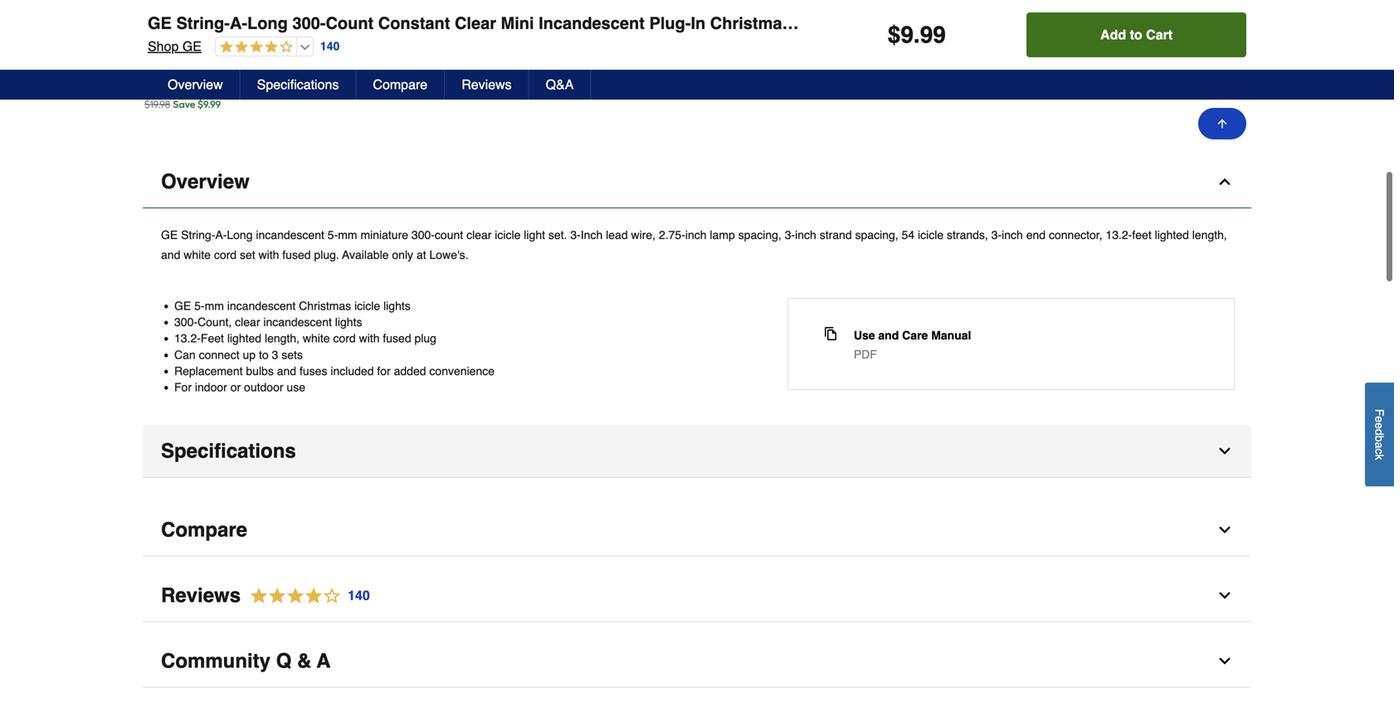 Task type: locate. For each thing, give the bounding box(es) containing it.
mm up the count,
[[205, 299, 224, 312]]

lighted up up
[[227, 332, 262, 345]]

1 count from the left
[[261, 14, 294, 28]]

white left set
[[184, 248, 211, 261]]

manual
[[931, 329, 971, 342]]

fused left plug
[[383, 332, 411, 345]]

specifications down string-a-long 300-count constant clear mini incandescent plug-in christmas icicle lights
[[257, 77, 339, 92]]

count,
[[198, 315, 232, 329]]

1 horizontal spatial inch
[[795, 228, 817, 242]]

6 list item
[[581, 0, 761, 120], [800, 0, 980, 120]]

9 .99
[[150, 72, 174, 96]]

1 e from the top
[[1373, 416, 1387, 423]]

overview down 9.99
[[161, 170, 250, 193]]

0 vertical spatial overview button
[[151, 70, 240, 100]]

9
[[901, 22, 914, 48], [150, 72, 161, 96]]

incandescent up "plug."
[[256, 228, 324, 242]]

and up material
[[581, 63, 603, 78]]

length, down chevron up icon
[[1193, 228, 1227, 242]]

6 up "weatherproof"
[[587, 72, 598, 96]]

300-
[[237, 14, 261, 28], [293, 14, 326, 33], [412, 228, 435, 242], [174, 315, 198, 329]]

lamp
[[710, 228, 735, 242]]

incandescent up the count,
[[227, 299, 296, 312]]

icicle right 54 in the right top of the page
[[918, 228, 944, 242]]

white
[[800, 30, 831, 44]]

durable
[[682, 63, 724, 78]]

power
[[834, 30, 867, 44]]

only
[[392, 248, 413, 261]]

string-
[[162, 14, 197, 28], [176, 14, 230, 33], [181, 228, 215, 242]]

and left care
[[878, 329, 899, 342]]

1 vertical spatial use
[[854, 329, 875, 342]]

lead
[[606, 228, 628, 242]]

lights up included
[[335, 315, 362, 329]]

0 vertical spatial $
[[888, 22, 901, 48]]

mini
[[501, 14, 534, 33], [227, 30, 249, 44]]

300- inside ge string-a-long incandescent 5-mm miniature 300-count clear icicle light set. 3-inch lead wire, 2.75-inch lamp spacing, 3-inch strand spacing, 54 icicle strands, 3-inch end connector, 13.2-feet lighted length, and white cord set with fused plug. available only at lowe's.
[[412, 228, 435, 242]]

plug- inside string-a-long 300-count constant clear mini incandescent plug-in christmas icicle lights
[[144, 47, 171, 61]]

string- inside string-a-long 300-count constant clear mini incandescent plug-in christmas icicle lights
[[162, 14, 197, 28]]

140
[[320, 40, 340, 53], [348, 588, 370, 603]]

mm inside ge 5-mm incandescent christmas icicle lights 300-count, clear incandescent lights 13.2-feet lighted length, white cord with fused plug can connect up to 3 sets replacement bulbs and fuses included for added convenience for indoor or outdoor use
[[205, 299, 224, 312]]

cord inside ge 5-mm incandescent christmas icicle lights 300-count, clear incandescent lights 13.2-feet lighted length, white cord with fused plug can connect up to 3 sets replacement bulbs and fuses included for added convenience for indoor or outdoor use
[[333, 332, 356, 345]]

in up '.99'
[[171, 47, 181, 61]]

1 horizontal spatial length,
[[1193, 228, 1227, 242]]

clear
[[455, 14, 496, 33], [196, 30, 225, 44]]

1 vertical spatial 3.9 stars image
[[241, 585, 371, 607]]

for
[[174, 381, 192, 394]]

in
[[691, 14, 706, 33], [171, 47, 181, 61]]

icicle
[[495, 228, 521, 242], [918, 228, 944, 242], [354, 299, 380, 312]]

1 vertical spatial overview
[[161, 170, 250, 193]]

0 horizontal spatial 3-
[[570, 228, 581, 242]]

clear up up
[[235, 315, 260, 329]]

f
[[1373, 409, 1387, 416]]

0 horizontal spatial white
[[184, 248, 211, 261]]

plastic
[[727, 63, 761, 78]]

outlet inside 6-outlet indoor white power strip
[[888, 14, 921, 28]]

indoor down volt
[[467, 30, 501, 44]]

cord up included
[[333, 332, 356, 345]]

0 horizontal spatial lights
[[270, 47, 302, 61]]

| left keep
[[632, 47, 635, 61]]

13.2-
[[1106, 228, 1132, 242], [174, 332, 201, 345]]

plug- inside 15-amps 125-volt 2-outlet plug-in countdown indoor or outdoor lighting timer
[[363, 30, 390, 44]]

1 vertical spatial incandescent
[[227, 299, 296, 312]]

0 horizontal spatial 6 list item
[[581, 0, 761, 120]]

ge for ge string-a-long 300-count constant clear mini incandescent plug-in christmas icicle lights
[[148, 14, 172, 33]]

5- inside ge 5-mm incandescent christmas icicle lights 300-count, clear incandescent lights 13.2-feet lighted length, white cord with fused plug can connect up to 3 sets replacement bulbs and fuses included for added convenience for indoor or outdoor use
[[194, 299, 205, 312]]

13.2- right connector,
[[1106, 228, 1132, 242]]

1 horizontal spatial 6
[[806, 72, 816, 96]]

2 count from the left
[[326, 14, 374, 33]]

plug- down the utilitech
[[363, 30, 390, 44]]

0 vertical spatial to
[[1130, 27, 1143, 42]]

inch
[[581, 228, 603, 242]]

1 vertical spatial white
[[303, 332, 330, 345]]

inch left end
[[1002, 228, 1023, 242]]

1 horizontal spatial use
[[854, 329, 875, 342]]

2 horizontal spatial christmas
[[710, 14, 792, 33]]

lowe's.
[[430, 248, 469, 261]]

1 vertical spatial to
[[660, 80, 671, 94]]

9 right strip
[[901, 22, 914, 48]]

lights down only
[[384, 299, 411, 312]]

christmas up "together"
[[710, 14, 792, 33]]

2 chevron down image from the top
[[1217, 653, 1233, 669]]

lights
[[842, 14, 892, 33], [270, 47, 302, 61]]

0 horizontal spatial icicle
[[241, 47, 267, 61]]

incandescent inside string-a-long 300-count constant clear mini incandescent plug-in christmas icicle lights
[[252, 30, 324, 44]]

0 vertical spatial mm
[[338, 228, 357, 242]]

$ for 6
[[581, 75, 587, 87]]

and inside ge 5-mm incandescent christmas icicle lights 300-count, clear incandescent lights 13.2-feet lighted length, white cord with fused plug can connect up to 3 sets replacement bulbs and fuses included for added convenience for indoor or outdoor use
[[277, 364, 296, 378]]

1 vertical spatial 140
[[348, 588, 370, 603]]

plug
[[664, 30, 687, 44]]

outdoor
[[244, 381, 283, 394]]

with right set
[[259, 248, 279, 261]]

0 horizontal spatial christmas
[[184, 47, 238, 61]]

christmas right "shop"
[[184, 47, 238, 61]]

to inside cord protect - extension cord plug connection protector | keep cords together and moisture out | durable plastic material | easy to use and weatherproof
[[660, 80, 671, 94]]

overview up 'save' on the top of page
[[168, 77, 223, 92]]

1 chevron down image from the top
[[1217, 522, 1233, 538]]

1 vertical spatial length,
[[265, 332, 300, 345]]

clear inside ge string-a-long incandescent 5-mm miniature 300-count clear icicle light set. 3-inch lead wire, 2.75-inch lamp spacing, 3-inch strand spacing, 54 icicle strands, 3-inch end connector, 13.2-feet lighted length, and white cord set with fused plug. available only at lowe's.
[[467, 228, 492, 242]]

reviews down timer
[[462, 77, 512, 92]]

ge inside ge string-a-long incandescent 5-mm miniature 300-count clear icicle light set. 3-inch lead wire, 2.75-inch lamp spacing, 3-inch strand spacing, 54 icicle strands, 3-inch end connector, 13.2-feet lighted length, and white cord set with fused plug. available only at lowe's.
[[161, 228, 178, 242]]

incandescent
[[256, 228, 324, 242], [227, 299, 296, 312], [263, 315, 332, 329]]

1 horizontal spatial lights
[[384, 299, 411, 312]]

icicle right shop ge
[[241, 47, 267, 61]]

document image
[[824, 327, 837, 340]]

0 vertical spatial fused
[[282, 248, 311, 261]]

125-
[[456, 14, 476, 28]]

0 vertical spatial use
[[674, 80, 693, 94]]

lighted inside ge string-a-long incandescent 5-mm miniature 300-count clear icicle light set. 3-inch lead wire, 2.75-inch lamp spacing, 3-inch strand spacing, 54 icicle strands, 3-inch end connector, 13.2-feet lighted length, and white cord set with fused plug. available only at lowe's.
[[1155, 228, 1189, 242]]

0 horizontal spatial |
[[628, 80, 631, 94]]

plug- up cords
[[649, 14, 691, 33]]

e
[[1373, 416, 1387, 423], [1373, 423, 1387, 429]]

ge for ge string-a-long incandescent 5-mm miniature 300-count clear icicle light set. 3-inch lead wire, 2.75-inch lamp spacing, 3-inch strand spacing, 54 icicle strands, 3-inch end connector, 13.2-feet lighted length, and white cord set with fused plug. available only at lowe's.
[[161, 228, 178, 242]]

lights inside string-a-long 300-count constant clear mini incandescent plug-in christmas icicle lights
[[270, 47, 302, 61]]

mini right shop ge
[[227, 30, 249, 44]]

chevron down image inside compare button
[[1217, 522, 1233, 538]]

1 vertical spatial christmas
[[184, 47, 238, 61]]

a- inside string-a-long 300-count constant clear mini incandescent plug-in christmas icicle lights
[[197, 14, 208, 28]]

reviews
[[462, 77, 512, 92], [161, 584, 241, 607]]

0 horizontal spatial icicle
[[354, 299, 380, 312]]

1 horizontal spatial icicle
[[796, 14, 838, 33]]

mini inside string-a-long 300-count constant clear mini incandescent plug-in christmas icicle lights
[[227, 30, 249, 44]]

.99
[[161, 75, 174, 87]]

0 vertical spatial cord
[[660, 14, 687, 28]]

mm up available
[[338, 228, 357, 242]]

1 horizontal spatial constant
[[378, 14, 450, 33]]

.
[[914, 22, 920, 48]]

miniature
[[361, 228, 408, 242]]

outlet right volt
[[508, 14, 541, 28]]

utilitech
[[363, 14, 406, 28]]

300- inside ge 5-mm incandescent christmas icicle lights 300-count, clear incandescent lights 13.2-feet lighted length, white cord with fused plug can connect up to 3 sets replacement bulbs and fuses included for added convenience for indoor or outdoor use
[[174, 315, 198, 329]]

use down durable
[[674, 80, 693, 94]]

incandescent up the sets
[[263, 315, 332, 329]]

0 vertical spatial compare
[[373, 77, 428, 92]]

with inside ge string-a-long incandescent 5-mm miniature 300-count clear icicle light set. 3-inch lead wire, 2.75-inch lamp spacing, 3-inch strand spacing, 54 icicle strands, 3-inch end connector, 13.2-feet lighted length, and white cord set with fused plug. available only at lowe's.
[[259, 248, 279, 261]]

material
[[581, 80, 625, 94]]

0 horizontal spatial use
[[674, 80, 693, 94]]

2 horizontal spatial 3-
[[992, 228, 1002, 242]]

use
[[287, 381, 305, 394]]

13.2- up can
[[174, 332, 201, 345]]

3- right set.
[[570, 228, 581, 242]]

plug- up '.99'
[[144, 47, 171, 61]]

0 vertical spatial christmas
[[710, 14, 792, 33]]

0 horizontal spatial outlet
[[508, 14, 541, 28]]

or right 'indoor'
[[230, 381, 241, 394]]

$ right q&a
[[581, 75, 587, 87]]

0 horizontal spatial to
[[259, 348, 269, 361]]

lighted right feet
[[1155, 228, 1189, 242]]

0 horizontal spatial clear
[[235, 315, 260, 329]]

$ left the .
[[888, 22, 901, 48]]

2 vertical spatial $
[[198, 98, 203, 110]]

0 horizontal spatial count
[[261, 14, 294, 28]]

2 vertical spatial |
[[628, 80, 631, 94]]

cord up plug
[[660, 14, 687, 28]]

length, up the 3
[[265, 332, 300, 345]]

3.9 stars image up &
[[241, 585, 371, 607]]

cord
[[214, 248, 237, 261], [333, 332, 356, 345]]

| right out
[[677, 63, 679, 78]]

icicle inside string-a-long 300-count constant clear mini incandescent plug-in christmas icicle lights
[[241, 47, 267, 61]]

3- left strand
[[785, 228, 795, 242]]

to inside button
[[1130, 27, 1143, 42]]

and left set
[[161, 248, 180, 261]]

inch left strand
[[795, 228, 817, 242]]

fused left "plug."
[[282, 248, 311, 261]]

2 chevron down image from the top
[[1217, 587, 1233, 604]]

1 6 from the left
[[587, 72, 598, 96]]

e up b
[[1373, 423, 1387, 429]]

ge string-a-long 300-count constant clear mini incandescent plug-in christmas icicle lights
[[148, 14, 892, 33]]

0 vertical spatial lighted
[[1155, 228, 1189, 242]]

christmas down "plug."
[[299, 299, 351, 312]]

fused inside ge string-a-long incandescent 5-mm miniature 300-count clear icicle light set. 3-inch lead wire, 2.75-inch lamp spacing, 3-inch strand spacing, 54 icicle strands, 3-inch end connector, 13.2-feet lighted length, and white cord set with fused plug. available only at lowe's.
[[282, 248, 311, 261]]

5- inside ge string-a-long incandescent 5-mm miniature 300-count clear icicle light set. 3-inch lead wire, 2.75-inch lamp spacing, 3-inch strand spacing, 54 icicle strands, 3-inch end connector, 13.2-feet lighted length, and white cord set with fused plug. available only at lowe's.
[[328, 228, 338, 242]]

1 horizontal spatial cord
[[333, 332, 356, 345]]

13.2- inside ge string-a-long incandescent 5-mm miniature 300-count clear icicle light set. 3-inch lead wire, 2.75-inch lamp spacing, 3-inch strand spacing, 54 icicle strands, 3-inch end connector, 13.2-feet lighted length, and white cord set with fused plug. available only at lowe's.
[[1106, 228, 1132, 242]]

cord left set
[[214, 248, 237, 261]]

white up the sets
[[303, 332, 330, 345]]

0 horizontal spatial $
[[198, 98, 203, 110]]

5- up the count,
[[194, 299, 205, 312]]

3- right strands,
[[992, 228, 1002, 242]]

and
[[612, 14, 632, 28], [581, 63, 603, 78], [696, 80, 718, 94], [161, 248, 180, 261], [878, 329, 899, 342], [277, 364, 296, 378]]

-
[[730, 14, 734, 28]]

9 inside list item
[[150, 72, 161, 96]]

0 horizontal spatial 9
[[150, 72, 161, 96]]

1 horizontal spatial 5-
[[328, 228, 338, 242]]

0 horizontal spatial with
[[259, 248, 279, 261]]

5- up "plug."
[[328, 228, 338, 242]]

cart
[[1146, 27, 1173, 42]]

icicle down available
[[354, 299, 380, 312]]

outlet
[[508, 14, 541, 28], [888, 14, 921, 28]]

| left easy
[[628, 80, 631, 94]]

1 vertical spatial lighted
[[227, 332, 262, 345]]

0 horizontal spatial constant
[[144, 30, 193, 44]]

1 horizontal spatial outlet
[[888, 14, 921, 28]]

1 vertical spatial lights
[[335, 315, 362, 329]]

1 vertical spatial |
[[677, 63, 679, 78]]

0 horizontal spatial cord
[[214, 248, 237, 261]]

0 vertical spatial length,
[[1193, 228, 1227, 242]]

clear
[[467, 228, 492, 242], [235, 315, 260, 329]]

ge inside 9 list item
[[144, 14, 159, 28]]

0 horizontal spatial fused
[[282, 248, 311, 261]]

chevron down image inside specifications button
[[1217, 443, 1233, 459]]

incandescent inside ge string-a-long incandescent 5-mm miniature 300-count clear icicle light set. 3-inch lead wire, 2.75-inch lamp spacing, 3-inch strand spacing, 54 icicle strands, 3-inch end connector, 13.2-feet lighted length, and white cord set with fused plug. available only at lowe's.
[[256, 228, 324, 242]]

add to cart
[[1101, 27, 1173, 42]]

9 up '$19.98'
[[150, 72, 161, 96]]

icicle left "light"
[[495, 228, 521, 242]]

clear right count
[[467, 228, 492, 242]]

twist
[[581, 14, 609, 28]]

6
[[587, 72, 598, 96], [806, 72, 816, 96]]

specifications button
[[240, 70, 356, 100], [143, 425, 1252, 478]]

or down the 2-
[[504, 30, 515, 44]]

a- for incandescent
[[215, 228, 227, 242]]

constant
[[378, 14, 450, 33], [144, 30, 193, 44]]

3.9 stars image
[[216, 40, 293, 55], [241, 585, 371, 607]]

christmas inside ge 5-mm incandescent christmas icicle lights 300-count, clear incandescent lights 13.2-feet lighted length, white cord with fused plug can connect up to 3 sets replacement bulbs and fuses included for added convenience for indoor or outdoor use
[[299, 299, 351, 312]]

1 horizontal spatial 13.2-
[[1106, 228, 1132, 242]]

0 vertical spatial 13.2-
[[1106, 228, 1132, 242]]

15-
[[409, 14, 423, 28]]

0 horizontal spatial reviews
[[161, 584, 241, 607]]

2 outlet from the left
[[888, 14, 921, 28]]

outlet inside 15-amps 125-volt 2-outlet plug-in countdown indoor or outdoor lighting timer
[[508, 14, 541, 28]]

1 vertical spatial lights
[[270, 47, 302, 61]]

0 horizontal spatial indoor
[[467, 30, 501, 44]]

a- inside ge string-a-long incandescent 5-mm miniature 300-count clear icicle light set. 3-inch lead wire, 2.75-inch lamp spacing, 3-inch strand spacing, 54 icicle strands, 3-inch end connector, 13.2-feet lighted length, and white cord set with fused plug. available only at lowe's.
[[215, 228, 227, 242]]

2 inch from the left
[[795, 228, 817, 242]]

and down the sets
[[277, 364, 296, 378]]

1 inch from the left
[[685, 228, 707, 242]]

0 vertical spatial incandescent
[[256, 228, 324, 242]]

1 vertical spatial indoor
[[467, 30, 501, 44]]

with up for
[[359, 332, 380, 345]]

indoor inside 6-outlet indoor white power strip
[[924, 14, 958, 28]]

0 horizontal spatial spacing,
[[738, 228, 782, 242]]

2 vertical spatial to
[[259, 348, 269, 361]]

0 horizontal spatial compare
[[161, 518, 247, 541]]

available
[[342, 248, 389, 261]]

6 down 'white'
[[806, 72, 816, 96]]

1 vertical spatial fused
[[383, 332, 411, 345]]

outlet up strip
[[888, 14, 921, 28]]

0 horizontal spatial a-
[[197, 14, 208, 28]]

13.2- inside ge 5-mm incandescent christmas icicle lights 300-count, clear incandescent lights 13.2-feet lighted length, white cord with fused plug can connect up to 3 sets replacement bulbs and fuses included for added convenience for indoor or outdoor use
[[174, 332, 201, 345]]

3.9 stars image up 9.99
[[216, 40, 293, 55]]

&
[[297, 650, 312, 672]]

a- for 300-
[[230, 14, 247, 33]]

moisture
[[605, 63, 651, 78]]

1 horizontal spatial count
[[326, 14, 374, 33]]

use
[[674, 80, 693, 94], [854, 329, 875, 342]]

icicle left source
[[796, 14, 838, 33]]

long inside ge string-a-long incandescent 5-mm miniature 300-count clear icicle light set. 3-inch lead wire, 2.75-inch lamp spacing, 3-inch strand spacing, 54 icicle strands, 3-inch end connector, 13.2-feet lighted length, and white cord set with fused plug. available only at lowe's.
[[227, 228, 253, 242]]

ge inside ge 5-mm incandescent christmas icicle lights 300-count, clear incandescent lights 13.2-feet lighted length, white cord with fused plug can connect up to 3 sets replacement bulbs and fuses included for added convenience for indoor or outdoor use
[[174, 299, 191, 312]]

1 vertical spatial chevron down image
[[1217, 653, 1233, 669]]

0 horizontal spatial 5-
[[194, 299, 205, 312]]

in right plug
[[691, 14, 706, 33]]

2 horizontal spatial a-
[[230, 14, 247, 33]]

1 horizontal spatial indoor
[[924, 14, 958, 28]]

spacing, left 54 in the right top of the page
[[855, 228, 899, 242]]

1 horizontal spatial with
[[359, 332, 380, 345]]

0 vertical spatial compare button
[[356, 70, 445, 100]]

0 horizontal spatial 6
[[587, 72, 598, 96]]

included
[[331, 364, 374, 378]]

clear right "shop"
[[196, 30, 225, 44]]

0 vertical spatial chevron down image
[[1217, 522, 1233, 538]]

use inside cord protect - extension cord plug connection protector | keep cords together and moisture out | durable plastic material | easy to use and weatherproof
[[674, 80, 693, 94]]

use up pdf
[[854, 329, 875, 342]]

$19.98
[[144, 98, 170, 110]]

inch left the lamp
[[685, 228, 707, 242]]

1 horizontal spatial 140
[[348, 588, 370, 603]]

0 horizontal spatial lighted
[[227, 332, 262, 345]]

to left the 3
[[259, 348, 269, 361]]

to right add
[[1130, 27, 1143, 42]]

1 vertical spatial 9
[[150, 72, 161, 96]]

1 horizontal spatial fused
[[383, 332, 411, 345]]

2 horizontal spatial |
[[677, 63, 679, 78]]

1 horizontal spatial lighted
[[1155, 228, 1189, 242]]

specifications down 'indoor'
[[161, 440, 296, 462]]

lighted
[[1155, 228, 1189, 242], [227, 332, 262, 345]]

feet
[[1132, 228, 1152, 242]]

2 spacing, from the left
[[855, 228, 899, 242]]

cord
[[660, 14, 687, 28], [634, 30, 661, 44]]

chevron down image
[[1217, 443, 1233, 459], [1217, 587, 1233, 604]]

reviews up the community
[[161, 584, 241, 607]]

seal
[[635, 14, 658, 28]]

$ inside $ 6
[[581, 75, 587, 87]]

1 horizontal spatial white
[[303, 332, 330, 345]]

|
[[632, 47, 635, 61], [677, 63, 679, 78], [628, 80, 631, 94]]

0 horizontal spatial or
[[230, 381, 241, 394]]

0 horizontal spatial in
[[171, 47, 181, 61]]

$ right 'save' on the top of page
[[198, 98, 203, 110]]

6-outlet indoor white power strip
[[800, 14, 958, 44]]

chevron down image
[[1217, 522, 1233, 538], [1217, 653, 1233, 669]]

amps
[[423, 14, 453, 28]]

0 horizontal spatial lights
[[335, 315, 362, 329]]

1 outlet from the left
[[508, 14, 541, 28]]

clear left the 2-
[[455, 14, 496, 33]]

2 horizontal spatial inch
[[1002, 228, 1023, 242]]

spacing, right the lamp
[[738, 228, 782, 242]]

to down out
[[660, 80, 671, 94]]

mini right volt
[[501, 14, 534, 33]]

compare button
[[356, 70, 445, 100], [143, 504, 1252, 557]]

b
[[1373, 436, 1387, 442]]

cord down seal
[[634, 30, 661, 44]]

add
[[1101, 27, 1126, 42]]

indoor right the .
[[924, 14, 958, 28]]

long for 300-
[[247, 14, 288, 33]]

1 vertical spatial 13.2-
[[174, 332, 201, 345]]

chevron down image inside community q & a button
[[1217, 653, 1233, 669]]

1 chevron down image from the top
[[1217, 443, 1233, 459]]

e up the 'd'
[[1373, 416, 1387, 423]]

count
[[261, 14, 294, 28], [326, 14, 374, 33]]

lighted inside ge 5-mm incandescent christmas icicle lights 300-count, clear incandescent lights 13.2-feet lighted length, white cord with fused plug can connect up to 3 sets replacement bulbs and fuses included for added convenience for indoor or outdoor use
[[227, 332, 262, 345]]

string- inside ge string-a-long incandescent 5-mm miniature 300-count clear icicle light set. 3-inch lead wire, 2.75-inch lamp spacing, 3-inch strand spacing, 54 icicle strands, 3-inch end connector, 13.2-feet lighted length, and white cord set with fused plug. available only at lowe's.
[[181, 228, 215, 242]]

1 vertical spatial icicle
[[241, 47, 267, 61]]

0 horizontal spatial 140
[[320, 40, 340, 53]]



Task type: describe. For each thing, give the bounding box(es) containing it.
99
[[920, 22, 946, 48]]

chevron down image for reviews
[[1217, 587, 1233, 604]]

q
[[276, 650, 292, 672]]

project source
[[800, 14, 876, 28]]

plug
[[415, 332, 437, 345]]

0 vertical spatial lights
[[384, 299, 411, 312]]

icicle inside ge 5-mm incandescent christmas icicle lights 300-count, clear incandescent lights 13.2-feet lighted length, white cord with fused plug can connect up to 3 sets replacement bulbs and fuses included for added convenience for indoor or outdoor use
[[354, 299, 380, 312]]

3
[[272, 348, 278, 361]]

1 horizontal spatial |
[[632, 47, 635, 61]]

9.99
[[203, 98, 221, 110]]

bulbs
[[246, 364, 274, 378]]

chevron down image for specifications
[[1217, 443, 1233, 459]]

string- for ge string-a-long incandescent 5-mm miniature 300-count clear icicle light set. 3-inch lead wire, 2.75-inch lamp spacing, 3-inch strand spacing, 54 icicle strands, 3-inch end connector, 13.2-feet lighted length, and white cord set with fused plug. available only at lowe's.
[[181, 228, 215, 242]]

3 inch from the left
[[1002, 228, 1023, 242]]

reviews inside button
[[462, 77, 512, 92]]

mm inside ge string-a-long incandescent 5-mm miniature 300-count clear icicle light set. 3-inch lead wire, 2.75-inch lamp spacing, 3-inch strand spacing, 54 icicle strands, 3-inch end connector, 13.2-feet lighted length, and white cord set with fused plug. available only at lowe's.
[[338, 228, 357, 242]]

6-
[[879, 14, 888, 28]]

white inside ge string-a-long incandescent 5-mm miniature 300-count clear icicle light set. 3-inch lead wire, 2.75-inch lamp spacing, 3-inch strand spacing, 54 icicle strands, 3-inch end connector, 13.2-feet lighted length, and white cord set with fused plug. available only at lowe's.
[[184, 248, 211, 261]]

3.9 stars image containing 140
[[241, 585, 371, 607]]

chevron down image for compare
[[1217, 522, 1233, 538]]

community q & a
[[161, 650, 331, 672]]

0 vertical spatial lights
[[842, 14, 892, 33]]

1 horizontal spatial incandescent
[[539, 14, 645, 33]]

light
[[524, 228, 545, 242]]

2 horizontal spatial icicle
[[918, 228, 944, 242]]

added
[[394, 364, 426, 378]]

length, inside ge 5-mm incandescent christmas icicle lights 300-count, clear incandescent lights 13.2-feet lighted length, white cord with fused plug can connect up to 3 sets replacement bulbs and fuses included for added convenience for indoor or outdoor use
[[265, 332, 300, 345]]

sets
[[282, 348, 303, 361]]

cord inside ge string-a-long incandescent 5-mm miniature 300-count clear icicle light set. 3-inch lead wire, 2.75-inch lamp spacing, 3-inch strand spacing, 54 icicle strands, 3-inch end connector, 13.2-feet lighted length, and white cord set with fused plug. available only at lowe's.
[[214, 248, 237, 261]]

pdf
[[854, 348, 877, 361]]

1 horizontal spatial compare
[[373, 77, 428, 92]]

3 3- from the left
[[992, 228, 1002, 242]]

0 vertical spatial icicle
[[796, 14, 838, 33]]

outdoor
[[363, 47, 408, 61]]

string-a-long 300-count constant clear mini incandescent plug-in christmas icicle lights
[[144, 14, 324, 61]]

1 vertical spatial cord
[[634, 30, 661, 44]]

strands,
[[947, 228, 988, 242]]

1 spacing, from the left
[[738, 228, 782, 242]]

2-
[[498, 14, 508, 28]]

2.75-
[[659, 228, 685, 242]]

0 vertical spatial specifications button
[[240, 70, 356, 100]]

care
[[902, 329, 928, 342]]

1 3- from the left
[[570, 228, 581, 242]]

ge for ge 5-mm incandescent christmas icicle lights 300-count, clear incandescent lights 13.2-feet lighted length, white cord with fused plug can connect up to 3 sets replacement bulbs and fuses included for added convenience for indoor or outdoor use
[[174, 299, 191, 312]]

17
[[369, 72, 386, 96]]

0 vertical spatial 3.9 stars image
[[216, 40, 293, 55]]

2 e from the top
[[1373, 423, 1387, 429]]

$19.98 save $ 9.99
[[144, 98, 221, 110]]

community q & a button
[[143, 635, 1252, 688]]

count
[[435, 228, 463, 242]]

extension
[[581, 30, 632, 44]]

1 vertical spatial specifications button
[[143, 425, 1252, 478]]

timer
[[456, 47, 486, 61]]

and up extension
[[612, 14, 632, 28]]

2 horizontal spatial plug-
[[649, 14, 691, 33]]

easy
[[633, 80, 658, 94]]

white inside ge 5-mm incandescent christmas icicle lights 300-count, clear incandescent lights 13.2-feet lighted length, white cord with fused plug can connect up to 3 sets replacement bulbs and fuses included for added convenience for indoor or outdoor use
[[303, 332, 330, 345]]

1 vertical spatial overview button
[[143, 156, 1252, 208]]

c
[[1373, 449, 1387, 454]]

length, inside ge string-a-long incandescent 5-mm miniature 300-count clear icicle light set. 3-inch lead wire, 2.75-inch lamp spacing, 3-inch strand spacing, 54 icicle strands, 3-inch end connector, 13.2-feet lighted length, and white cord set with fused plug. available only at lowe's.
[[1193, 228, 1227, 242]]

a
[[1373, 442, 1387, 449]]

shop
[[148, 39, 179, 54]]

for
[[377, 364, 391, 378]]

k
[[1373, 454, 1387, 460]]

2 6 list item from the left
[[800, 0, 980, 120]]

9 list item
[[144, 0, 324, 120]]

cord protect - extension cord plug connection protector | keep cords together and moisture out | durable plastic material | easy to use and weatherproof
[[581, 14, 761, 111]]

christmas inside string-a-long 300-count constant clear mini incandescent plug-in christmas icicle lights
[[184, 47, 238, 61]]

connection
[[690, 30, 751, 44]]

a
[[317, 650, 331, 672]]

indoor inside 15-amps 125-volt 2-outlet plug-in countdown indoor or outdoor lighting timer
[[467, 30, 501, 44]]

17 list item
[[363, 0, 543, 120]]

chevron up image
[[1217, 173, 1233, 190]]

.98
[[386, 75, 399, 87]]

fused inside ge 5-mm incandescent christmas icicle lights 300-count, clear incandescent lights 13.2-feet lighted length, white cord with fused plug can connect up to 3 sets replacement bulbs and fuses included for added convenience for indoor or outdoor use
[[383, 332, 411, 345]]

lighting
[[410, 47, 453, 61]]

q&a button
[[529, 70, 591, 100]]

set.
[[549, 228, 567, 242]]

wire,
[[631, 228, 656, 242]]

together
[[701, 47, 749, 61]]

reviews button
[[445, 70, 529, 100]]

set
[[240, 248, 255, 261]]

0 vertical spatial overview
[[168, 77, 223, 92]]

140 inside 3.9 stars image
[[348, 588, 370, 603]]

f e e d b a c k
[[1373, 409, 1387, 460]]

2 3- from the left
[[785, 228, 795, 242]]

connector,
[[1049, 228, 1103, 242]]

long for incandescent
[[227, 228, 253, 242]]

out
[[654, 63, 674, 78]]

ge 5-mm incandescent christmas icicle lights 300-count, clear incandescent lights 13.2-feet lighted length, white cord with fused plug can connect up to 3 sets replacement bulbs and fuses included for added convenience for indoor or outdoor use
[[174, 299, 495, 394]]

1 horizontal spatial clear
[[455, 14, 496, 33]]

$ 6
[[581, 72, 598, 96]]

weatherproof
[[581, 97, 656, 111]]

use inside the use and care manual pdf
[[854, 329, 875, 342]]

$ for 9
[[888, 22, 901, 48]]

arrow up image
[[1216, 117, 1229, 130]]

fuses
[[300, 364, 327, 378]]

clear inside ge 5-mm incandescent christmas icicle lights 300-count, clear incandescent lights 13.2-feet lighted length, white cord with fused plug can connect up to 3 sets replacement bulbs and fuses included for added convenience for indoor or outdoor use
[[235, 315, 260, 329]]

2 vertical spatial incandescent
[[263, 315, 332, 329]]

count inside string-a-long 300-count constant clear mini incandescent plug-in christmas icicle lights
[[261, 14, 294, 28]]

at
[[417, 248, 426, 261]]

up
[[243, 348, 256, 361]]

long inside string-a-long 300-count constant clear mini incandescent plug-in christmas icicle lights
[[208, 14, 234, 28]]

0 vertical spatial specifications
[[257, 77, 339, 92]]

constant inside string-a-long 300-count constant clear mini incandescent plug-in christmas icicle lights
[[144, 30, 193, 44]]

string- for ge string-a-long 300-count constant clear mini incandescent plug-in christmas icicle lights
[[176, 14, 230, 33]]

protect
[[689, 14, 727, 28]]

ge for ge
[[144, 14, 159, 28]]

2 6 from the left
[[806, 72, 816, 96]]

300- inside string-a-long 300-count constant clear mini incandescent plug-in christmas icicle lights
[[237, 14, 261, 28]]

community
[[161, 650, 271, 672]]

to inside ge 5-mm incandescent christmas icicle lights 300-count, clear incandescent lights 13.2-feet lighted length, white cord with fused plug can connect up to 3 sets replacement bulbs and fuses included for added convenience for indoor or outdoor use
[[259, 348, 269, 361]]

add to cart button
[[1027, 12, 1247, 57]]

and inside ge string-a-long incandescent 5-mm miniature 300-count clear icicle light set. 3-inch lead wire, 2.75-inch lamp spacing, 3-inch strand spacing, 54 icicle strands, 3-inch end connector, 13.2-feet lighted length, and white cord set with fused plug. available only at lowe's.
[[161, 248, 180, 261]]

1 6 list item from the left
[[581, 0, 761, 120]]

1 vertical spatial specifications
[[161, 440, 296, 462]]

and down durable
[[696, 80, 718, 94]]

or inside 15-amps 125-volt 2-outlet plug-in countdown indoor or outdoor lighting timer
[[504, 30, 515, 44]]

protector
[[581, 47, 630, 61]]

can
[[174, 348, 196, 361]]

strand
[[820, 228, 852, 242]]

1 horizontal spatial in
[[691, 14, 706, 33]]

with inside ge 5-mm incandescent christmas icicle lights 300-count, clear incandescent lights 13.2-feet lighted length, white cord with fused plug can connect up to 3 sets replacement bulbs and fuses included for added convenience for indoor or outdoor use
[[359, 332, 380, 345]]

in inside string-a-long 300-count constant clear mini incandescent plug-in christmas icicle lights
[[171, 47, 181, 61]]

clear inside string-a-long 300-count constant clear mini incandescent plug-in christmas icicle lights
[[196, 30, 225, 44]]

project
[[800, 14, 837, 28]]

chevron down image for community q & a
[[1217, 653, 1233, 669]]

end
[[1026, 228, 1046, 242]]

ge string-a-long incandescent 5-mm miniature 300-count clear icicle light set. 3-inch lead wire, 2.75-inch lamp spacing, 3-inch strand spacing, 54 icicle strands, 3-inch end connector, 13.2-feet lighted length, and white cord set with fused plug. available only at lowe's.
[[161, 228, 1227, 261]]

convenience
[[429, 364, 495, 378]]

$ 9 . 99
[[888, 22, 946, 48]]

countdown
[[402, 30, 464, 44]]

replacement
[[174, 364, 243, 378]]

d
[[1373, 429, 1387, 436]]

f e e d b a c k button
[[1365, 383, 1394, 487]]

plug.
[[314, 248, 339, 261]]

1 horizontal spatial mini
[[501, 14, 534, 33]]

q&a
[[546, 77, 574, 92]]

1 vertical spatial compare button
[[143, 504, 1252, 557]]

54
[[902, 228, 915, 242]]

in
[[390, 30, 399, 44]]

1 horizontal spatial icicle
[[495, 228, 521, 242]]

strip
[[870, 30, 894, 44]]

1 horizontal spatial 9
[[901, 22, 914, 48]]

and inside the use and care manual pdf
[[878, 329, 899, 342]]

or inside ge 5-mm incandescent christmas icicle lights 300-count, clear incandescent lights 13.2-feet lighted length, white cord with fused plug can connect up to 3 sets replacement bulbs and fuses included for added convenience for indoor or outdoor use
[[230, 381, 241, 394]]

$ inside 9 list item
[[198, 98, 203, 110]]

shop ge
[[148, 39, 202, 54]]



Task type: vqa. For each thing, say whether or not it's contained in the screenshot.
the overview to the top
yes



